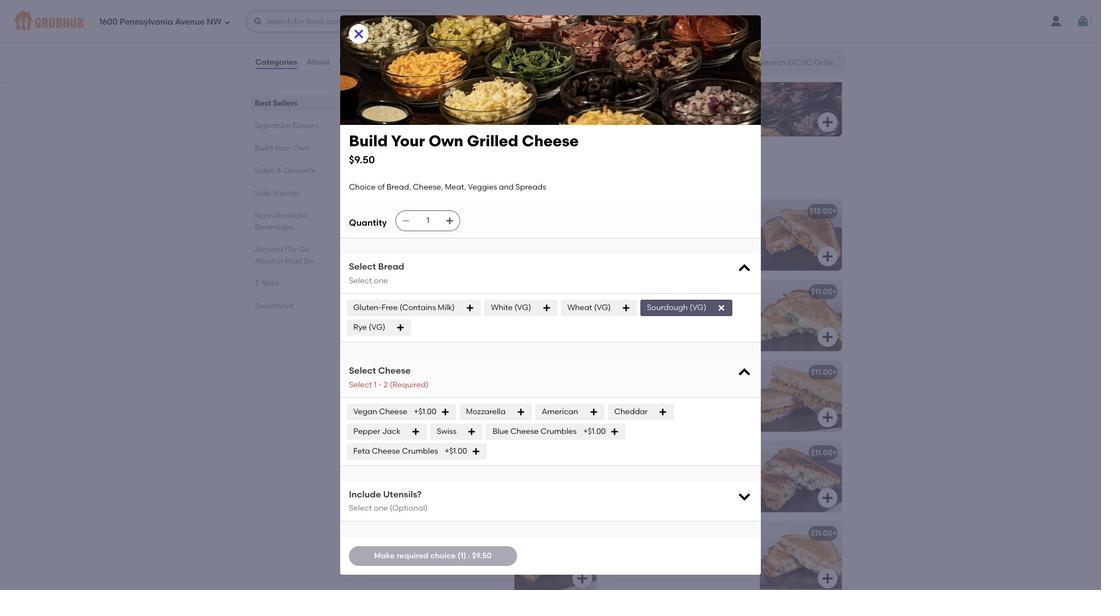 Task type: describe. For each thing, give the bounding box(es) containing it.
ranch
[[367, 325, 390, 334]]

and inside cheddar and pepper jack cheese, cajun crunch (bell pepper, celery, onion) remoulade
[[647, 383, 662, 392]]

truffle herb image
[[760, 441, 842, 512]]

sourdough (vg)
[[647, 303, 706, 312]]

$11.00 + for cheddar and blue cheese, buffalo crunch (diced carrot, celery, onion), ranch and hot sauce
[[566, 287, 592, 296]]

young american
[[367, 206, 429, 216]]

signature for signature flavors
[[255, 121, 291, 130]]

cheese, inside signature flavors gcdc's famous signature flavors: available as a grilled cheese, patty melt, or mac & cheese bowl.
[[538, 177, 564, 185]]

(vg) for sourdough (vg)
[[690, 303, 706, 312]]

$12.00
[[810, 206, 833, 216]]

reviews
[[339, 57, 370, 67]]

+$1.00 for feta cheese crumbles
[[445, 446, 467, 456]]

pepper jack cheese, chorizo crumble, pico de gallo, avocado crema
[[612, 222, 735, 253]]

sauce inside cheddar and blue cheese, buffalo crunch (diced carrot, celery, onion), ranch and hot sauce
[[424, 325, 448, 334]]

famous
[[385, 177, 410, 185]]

cheese, inside cheddar and pepper jack cheese, cajun crunch (bell pepper, celery, onion) remoulade
[[713, 383, 743, 392]]

blue inside cheddar and blue cheese, buffalo crunch (diced carrot, celery, onion), ranch and hot sauce
[[418, 302, 434, 312]]

+$1.00 for blue cheese crumbles
[[583, 427, 606, 436]]

+ for pizza melt image
[[833, 529, 837, 538]]

$12.00 +
[[810, 206, 837, 216]]

:
[[468, 551, 470, 560]]

rye
[[353, 323, 367, 332]]

grilled for build your own grilled cheese $9.50
[[467, 131, 518, 150]]

mediterranean image
[[514, 441, 597, 512]]

pizza
[[612, 529, 632, 538]]

pepper jack
[[353, 427, 401, 436]]

of
[[377, 182, 385, 192]]

mushrooms,
[[612, 475, 657, 484]]

best sellers tab
[[255, 98, 331, 109]]

buffalo blue image
[[514, 280, 597, 351]]

vegan
[[353, 407, 377, 416]]

bread
[[378, 261, 404, 272]]

sweatshirt tab
[[255, 300, 331, 312]]

available
[[470, 177, 499, 185]]

cheddar for pork,
[[367, 383, 400, 392]]

sellers for best sellers
[[273, 99, 298, 108]]

cheese, inside pepper jack cheese, chorizo crumble, pico de gallo, avocado crema
[[661, 222, 691, 231]]

cheese inside build your own grilled cheese $9.50
[[522, 131, 579, 150]]

cheese, inside mozzarella, feta cheese, spinach, tomato, diced red onion
[[428, 463, 459, 473]]

veggies
[[468, 182, 497, 192]]

select for include utensils?
[[349, 504, 372, 513]]

gluten-free (contains milk)
[[353, 303, 455, 312]]

buffalo blue
[[367, 287, 412, 296]]

select bread select one
[[349, 261, 404, 285]]

jalapeno,
[[457, 383, 495, 392]]

+ for southwest image
[[833, 206, 837, 216]]

bbq inside cheddar cheese, diced jalapeno, pulled pork, mac and chees, bbq sauce
[[474, 394, 490, 403]]

0 vertical spatial feta
[[353, 446, 370, 456]]

cheddar down cajun
[[614, 407, 648, 416]]

crumbles for blue cheese crumbles
[[541, 427, 577, 436]]

svg image inside main navigation navigation
[[253, 17, 262, 26]]

white
[[491, 303, 513, 312]]

cheddar and pepper jack cheese, cajun crunch (bell pepper, celery, onion) remoulade
[[612, 383, 743, 415]]

herb
[[718, 475, 736, 484]]

ordered
[[377, 52, 407, 61]]

sellers for best sellers most ordered on grubhub
[[386, 37, 424, 50]]

chees,
[[446, 394, 472, 403]]

bread,
[[387, 182, 411, 192]]

young
[[367, 206, 390, 216]]

carrot,
[[422, 314, 446, 323]]

+ inside build your own grilled cheese $9.50 +
[[633, 114, 638, 123]]

pizza melt
[[612, 529, 650, 538]]

buffalo inside cheddar and blue cheese, buffalo crunch (diced carrot, celery, onion), ranch and hot sauce
[[468, 302, 495, 312]]

quantity
[[349, 217, 387, 228]]

reuben image
[[514, 521, 597, 590]]

sauces
[[273, 188, 300, 198]]

mozzarella,
[[367, 463, 408, 473]]

1 select from the top
[[349, 261, 376, 272]]

+ for buffalo blue image
[[587, 287, 592, 296]]

own for build your own
[[293, 144, 310, 153]]

your for build your own grilled cheese $9.50
[[391, 131, 425, 150]]

(vg) for white (vg)
[[515, 303, 531, 312]]

build your own grilled cheese $9.50 +
[[614, 101, 727, 123]]

aioli
[[612, 486, 628, 495]]

cajun
[[612, 394, 634, 403]]

crumble,
[[612, 233, 646, 242]]

signature for signature flavors gcdc's famous signature flavors: available as a grilled cheese, patty melt, or mac & cheese bowl.
[[358, 162, 414, 176]]

mozzarella for mozzarella
[[466, 407, 506, 416]]

Input item quantity number field
[[416, 211, 440, 231]]

mac inside cheddar cheese, diced jalapeno, pulled pork, mac and chees, bbq sauce
[[411, 394, 428, 403]]

pork,
[[391, 394, 410, 403]]

spinach, inside mozzarella cheese, spinach, basil, pesto
[[685, 302, 718, 312]]

red
[[422, 475, 437, 484]]

required
[[397, 551, 429, 560]]

mozzarella cheese, spinach, basil, pesto
[[612, 302, 739, 323]]

sauce inside cheddar cheese, diced jalapeno, pulled pork, mac and chees, bbq sauce
[[367, 405, 390, 415]]

one for bread
[[374, 276, 388, 285]]

& inside signature flavors gcdc's famous signature flavors: available as a grilled cheese, patty melt, or mac & cheese bowl.
[[625, 177, 630, 185]]

& inside tab
[[276, 166, 282, 175]]

green goddess image
[[760, 280, 842, 351]]

on
[[409, 52, 418, 61]]

cheddar and blue cheese, buffalo crunch (diced carrot, celery, onion), ranch and hot sauce
[[367, 302, 500, 334]]

+ for cajun 'image'
[[833, 367, 837, 377]]

+ for green goddess image
[[833, 287, 837, 296]]

gallo,
[[678, 233, 700, 242]]

own for build your own grilled cheese $9.50 +
[[653, 101, 670, 110]]

crunch inside cheddar and blue cheese, buffalo crunch (diced carrot, celery, onion), ranch and hot sauce
[[367, 314, 394, 323]]

include utensils? select one (optional)
[[349, 489, 428, 513]]

2 vertical spatial signature
[[412, 177, 443, 185]]

(vg) for rye (vg)
[[369, 323, 385, 332]]

+$1.00 for vegan cheese
[[414, 407, 437, 416]]

choice
[[430, 551, 456, 560]]

patty
[[566, 177, 583, 185]]

bbq image
[[514, 360, 597, 432]]

desserts
[[284, 166, 315, 175]]

cheese, inside american cheese, diced tomato, bacon
[[405, 222, 435, 231]]

svg image inside 1 button
[[1077, 15, 1090, 28]]

melt,
[[584, 177, 600, 185]]

$11.00 for mozzarella cheese, spinach, basil, pesto
[[811, 287, 833, 296]]

vegan cheese
[[353, 407, 407, 416]]

crema
[[612, 244, 638, 253]]

bowl.
[[657, 177, 674, 185]]

pulled
[[367, 394, 389, 403]]

0 vertical spatial american
[[392, 206, 429, 216]]

best for best sellers
[[255, 99, 271, 108]]

and right veggies
[[499, 182, 514, 192]]

and inside cheddar cheese, diced jalapeno, pulled pork, mac and chees, bbq sauce
[[429, 394, 444, 403]]

pastrami,
[[420, 544, 456, 553]]

(contains
[[400, 303, 436, 312]]

include
[[349, 489, 381, 500]]

side sauces
[[255, 188, 300, 198]]

best for best sellers most ordered on grubhub
[[358, 37, 383, 50]]

swiss for swiss
[[437, 427, 457, 436]]

2
[[384, 380, 388, 389]]

wheat
[[567, 303, 592, 312]]

sides & desserts
[[255, 166, 315, 175]]

remoulade
[[637, 405, 680, 415]]

-
[[378, 380, 382, 389]]

reviews button
[[339, 43, 370, 82]]

diced for tomato,
[[437, 222, 459, 231]]

mozzarella, feta cheese, spinach, tomato, diced red onion
[[367, 463, 493, 484]]

pepper,
[[683, 394, 712, 403]]

and down (diced
[[392, 325, 407, 334]]

southwest image
[[760, 199, 842, 270]]

best sellers most ordered on grubhub
[[358, 37, 454, 61]]

beverages
[[255, 222, 294, 232]]

your for build your own grilled cheese $9.50 +
[[634, 101, 651, 110]]

$11.00 + for cheddar and pepper jack cheese, cajun crunch (bell pepper, celery, onion) remoulade
[[811, 367, 837, 377]]

cheese, inside cheddar and blue cheese, buffalo crunch (diced carrot, celery, onion), ranch and hot sauce
[[436, 302, 466, 312]]

about button
[[306, 43, 330, 82]]

select cheese select 1 - 2 (required)
[[349, 365, 429, 389]]

cheese, inside mozzarella cheese, spinach, basil, pesto
[[653, 302, 684, 312]]

build for build your own
[[255, 144, 273, 153]]

cheddar for cajun
[[612, 383, 645, 392]]

1600
[[99, 17, 118, 27]]

$4.00
[[368, 114, 389, 123]]

mac inside signature flavors gcdc's famous signature flavors: available as a grilled cheese, patty melt, or mac & cheese bowl.
[[609, 177, 623, 185]]

green goddess
[[612, 287, 670, 296]]

3 select from the top
[[349, 365, 376, 376]]

cheese inside signature flavors gcdc's famous signature flavors: available as a grilled cheese, patty melt, or mac & cheese bowl.
[[631, 177, 656, 185]]

(diced
[[396, 314, 420, 323]]

cheese, inside cheddar cheese, diced jalapeno, pulled pork, mac and chees, bbq sauce
[[402, 383, 432, 392]]

gcdc's
[[358, 177, 383, 185]]

de
[[666, 233, 676, 242]]

blue cheese crumbles
[[493, 427, 577, 436]]



Task type: locate. For each thing, give the bounding box(es) containing it.
0 vertical spatial one
[[374, 276, 388, 285]]

1 vertical spatial flavors
[[417, 162, 459, 176]]

one inside include utensils? select one (optional)
[[374, 504, 388, 513]]

1 vertical spatial signature
[[358, 162, 414, 176]]

1 vertical spatial grilled
[[467, 131, 518, 150]]

crumbles
[[541, 427, 577, 436], [402, 446, 438, 456]]

one up buffalo blue
[[374, 276, 388, 285]]

cup
[[420, 101, 436, 110]]

sauce down carrot,
[[424, 325, 448, 334]]

white (vg)
[[491, 303, 531, 312]]

reuben
[[367, 529, 395, 538]]

diced up utensils?
[[399, 475, 421, 484]]

roasted
[[685, 463, 716, 473]]

choice of bread, cheese, meat, veggies and spreads
[[349, 182, 546, 192]]

1 vertical spatial best
[[255, 99, 271, 108]]

diced inside cheddar cheese, diced jalapeno, pulled pork, mac and chees, bbq sauce
[[434, 383, 456, 392]]

avenue
[[175, 17, 205, 27]]

onion),
[[474, 314, 500, 323]]

0 horizontal spatial $9.50
[[349, 153, 375, 166]]

1 vertical spatial crumbles
[[402, 446, 438, 456]]

(vg) for wheat (vg)
[[594, 303, 611, 312]]

bbq up - on the left of page
[[367, 367, 383, 377]]

&
[[276, 166, 282, 175], [625, 177, 630, 185]]

diced down choice of bread, cheese, meat, veggies and spreads
[[437, 222, 459, 231]]

mediterranean
[[367, 448, 423, 457]]

flavors up choice of bread, cheese, meat, veggies and spreads
[[417, 162, 459, 176]]

0 horizontal spatial build
[[255, 144, 273, 153]]

flavors for signature flavors
[[293, 121, 319, 130]]

cheese, inside the swiss cheese, pastrami, sauekraut, mustard
[[388, 544, 418, 553]]

1 vertical spatial pepper
[[664, 383, 691, 392]]

1 horizontal spatial pepper
[[612, 222, 639, 231]]

own inside "tab"
[[293, 144, 310, 153]]

1 inside select cheese select 1 - 2 (required)
[[374, 380, 377, 389]]

(vg) right rye
[[369, 323, 385, 332]]

rye (vg)
[[353, 323, 385, 332]]

$9.50 for build your own grilled cheese $9.50 +
[[614, 114, 633, 123]]

sauekraut,
[[457, 544, 498, 553]]

spinach, down roasted
[[659, 475, 691, 484]]

1 inside button
[[1090, 16, 1092, 26]]

0 vertical spatial best
[[358, 37, 383, 50]]

1 horizontal spatial your
[[391, 131, 425, 150]]

sides
[[255, 166, 274, 175]]

swiss inside the swiss cheese, pastrami, sauekraut, mustard
[[367, 544, 386, 553]]

mozzarella down jalapeno,
[[466, 407, 506, 416]]

own for build your own grilled cheese $9.50
[[429, 131, 463, 150]]

sellers inside tab
[[273, 99, 298, 108]]

one for utensils?
[[374, 504, 388, 513]]

cheese, inside mozzarella cheese, roasted mushrooms, spinach, truffle herb aioli
[[653, 463, 684, 473]]

1 horizontal spatial &
[[625, 177, 630, 185]]

diced inside american cheese, diced tomato, bacon
[[437, 222, 459, 231]]

1 vertical spatial diced
[[434, 383, 456, 392]]

build inside "tab"
[[255, 144, 273, 153]]

1 vertical spatial bbq
[[474, 394, 490, 403]]

sellers
[[386, 37, 424, 50], [273, 99, 298, 108]]

0 horizontal spatial sellers
[[273, 99, 298, 108]]

jack up pepper, in the right of the page
[[693, 383, 711, 392]]

mozzarella
[[612, 302, 651, 312], [466, 407, 506, 416], [612, 463, 651, 473]]

jack inside pepper jack cheese, chorizo crumble, pico de gallo, avocado crema
[[641, 222, 659, 231]]

basil,
[[720, 302, 739, 312]]

select
[[349, 261, 376, 272], [349, 276, 372, 285], [349, 365, 376, 376], [349, 380, 372, 389], [349, 504, 372, 513]]

soup
[[399, 101, 418, 110]]

mac down the (required)
[[411, 394, 428, 403]]

svg image
[[1077, 15, 1090, 28], [224, 19, 230, 25], [576, 116, 589, 129], [821, 116, 834, 129], [402, 216, 410, 225], [576, 250, 589, 263], [466, 304, 475, 312], [622, 304, 631, 312], [717, 304, 726, 312], [396, 323, 405, 332], [737, 365, 752, 380], [441, 408, 450, 416], [589, 408, 598, 416], [412, 427, 420, 436], [467, 427, 476, 436], [610, 427, 619, 436], [821, 491, 834, 504]]

cheddar up pulled
[[367, 383, 400, 392]]

1 vertical spatial mozzarella
[[466, 407, 506, 416]]

spinach, left basil,
[[685, 302, 718, 312]]

own inside build your own grilled cheese $9.50 +
[[653, 101, 670, 110]]

buffalo up 'onion),'
[[468, 302, 495, 312]]

0 vertical spatial crumbles
[[541, 427, 577, 436]]

alcoholic
[[273, 211, 308, 220]]

1 vertical spatial american
[[367, 222, 403, 231]]

2 vertical spatial american
[[542, 407, 578, 416]]

2 horizontal spatial $9.50
[[614, 114, 633, 123]]

american for american
[[542, 407, 578, 416]]

a
[[510, 177, 514, 185]]

0 horizontal spatial best
[[255, 99, 271, 108]]

main navigation navigation
[[0, 0, 1101, 43]]

tomato, inside american cheese, diced tomato, bacon
[[460, 222, 491, 231]]

& right or
[[625, 177, 630, 185]]

0 vertical spatial pepper
[[612, 222, 639, 231]]

crumbles up mediterranean image
[[541, 427, 577, 436]]

0 vertical spatial $9.50
[[614, 114, 633, 123]]

jack up feta cheese crumbles
[[382, 427, 401, 436]]

jack for pepper jack
[[382, 427, 401, 436]]

0 horizontal spatial tomato,
[[367, 475, 397, 484]]

signature down best sellers
[[255, 121, 291, 130]]

grilled for build your own grilled cheese $9.50 +
[[672, 101, 697, 110]]

onion
[[439, 475, 461, 484]]

american up bacon
[[367, 222, 403, 231]]

cajun image
[[760, 360, 842, 432]]

1 vertical spatial &
[[625, 177, 630, 185]]

feta up red
[[410, 463, 427, 473]]

1 horizontal spatial +$1.00
[[445, 446, 467, 456]]

1 horizontal spatial feta
[[410, 463, 427, 473]]

cheese inside build your own grilled cheese $9.50 +
[[699, 101, 727, 110]]

2 select from the top
[[349, 276, 372, 285]]

flavors down the best sellers tab
[[293, 121, 319, 130]]

1 horizontal spatial mac
[[609, 177, 623, 185]]

0 horizontal spatial crunch
[[367, 314, 394, 323]]

grilled inside build your own grilled cheese $9.50 +
[[672, 101, 697, 110]]

utensils?
[[383, 489, 422, 500]]

0 horizontal spatial bbq
[[367, 367, 383, 377]]

celery, down milk)
[[448, 314, 472, 323]]

diced
[[437, 222, 459, 231], [434, 383, 456, 392], [399, 475, 421, 484]]

pepper for pepper jack cheese, chorizo crumble, pico de gallo, avocado crema
[[612, 222, 639, 231]]

best up signature flavors
[[255, 99, 271, 108]]

0 vertical spatial +$1.00
[[414, 407, 437, 416]]

mozzarella inside mozzarella cheese, roasted mushrooms, spinach, truffle herb aioli
[[612, 463, 651, 473]]

celery, inside cheddar and pepper jack cheese, cajun crunch (bell pepper, celery, onion) remoulade
[[714, 394, 738, 403]]

2 one from the top
[[374, 504, 388, 513]]

signature
[[255, 121, 291, 130], [358, 162, 414, 176], [412, 177, 443, 185]]

0 vertical spatial blue
[[395, 287, 412, 296]]

0 vertical spatial swiss
[[437, 427, 457, 436]]

sellers inside best sellers most ordered on grubhub
[[386, 37, 424, 50]]

green
[[612, 287, 635, 296]]

pepper up (bell
[[664, 383, 691, 392]]

select left bread
[[349, 261, 376, 272]]

$11.00 + for mozzarella cheese, spinach, basil, pesto
[[811, 287, 837, 296]]

blue up carrot,
[[418, 302, 434, 312]]

1 vertical spatial swiss
[[367, 544, 386, 553]]

diced up chees,
[[434, 383, 456, 392]]

flavors
[[293, 121, 319, 130], [417, 162, 459, 176]]

bbq
[[367, 367, 383, 377], [474, 394, 490, 403]]

signature inside signature flavors tab
[[255, 121, 291, 130]]

select for select bread
[[349, 276, 372, 285]]

or
[[601, 177, 608, 185]]

$11.00 for cheddar and blue cheese, buffalo crunch (diced carrot, celery, onion), ranch and hot sauce
[[566, 287, 587, 296]]

own
[[653, 101, 670, 110], [429, 131, 463, 150], [293, 144, 310, 153]]

$9.50
[[614, 114, 633, 123], [349, 153, 375, 166], [472, 551, 492, 560]]

one inside select bread select one
[[374, 276, 388, 285]]

2 horizontal spatial blue
[[493, 427, 509, 436]]

t-shirt
[[255, 279, 279, 288]]

diced inside mozzarella, feta cheese, spinach, tomato, diced red onion
[[399, 475, 421, 484]]

cheddar inside cheddar and blue cheese, buffalo crunch (diced carrot, celery, onion), ranch and hot sauce
[[367, 302, 400, 312]]

1
[[1090, 16, 1092, 26], [374, 380, 377, 389]]

feta down pepper jack
[[353, 446, 370, 456]]

your for build your own
[[275, 144, 291, 153]]

0 vertical spatial buffalo
[[367, 287, 394, 296]]

0 vertical spatial 1
[[1090, 16, 1092, 26]]

0 vertical spatial bbq
[[367, 367, 383, 377]]

select for select cheese
[[349, 380, 372, 389]]

feta inside mozzarella, feta cheese, spinach, tomato, diced red onion
[[410, 463, 427, 473]]

1 vertical spatial tomato,
[[367, 475, 397, 484]]

flavors:
[[444, 177, 468, 185]]

best inside tab
[[255, 99, 271, 108]]

nw
[[207, 17, 222, 27]]

blue up gluten-free (contains milk) at the left of page
[[395, 287, 412, 296]]

about
[[307, 57, 330, 67]]

tomato, inside mozzarella, feta cheese, spinach, tomato, diced red onion
[[367, 475, 397, 484]]

1 horizontal spatial flavors
[[417, 162, 459, 176]]

grilled
[[672, 101, 697, 110], [467, 131, 518, 150], [516, 177, 537, 185]]

svg image
[[253, 17, 262, 26], [352, 27, 365, 41], [446, 216, 454, 225], [821, 250, 834, 263], [737, 261, 752, 276], [542, 304, 551, 312], [576, 330, 589, 343], [821, 330, 834, 343], [517, 408, 525, 416], [659, 408, 668, 416], [576, 411, 589, 424], [821, 411, 834, 424], [472, 447, 480, 456], [737, 489, 752, 504], [576, 572, 589, 585], [821, 572, 834, 585]]

crunch up "remoulade"
[[636, 394, 664, 403]]

1 horizontal spatial own
[[429, 131, 463, 150]]

mozzarella up pesto
[[612, 302, 651, 312]]

cheddar for crunch
[[367, 302, 400, 312]]

5 select from the top
[[349, 504, 372, 513]]

best inside best sellers most ordered on grubhub
[[358, 37, 383, 50]]

american down bread,
[[392, 206, 429, 216]]

1 horizontal spatial celery,
[[714, 394, 738, 403]]

and up "remoulade"
[[647, 383, 662, 392]]

signature flavors
[[255, 121, 319, 130]]

cheddar up cajun
[[612, 383, 645, 392]]

melt
[[633, 529, 650, 538]]

1 horizontal spatial build
[[349, 131, 388, 150]]

1 horizontal spatial best
[[358, 37, 383, 50]]

build your own tab
[[255, 142, 331, 154]]

wheat (vg)
[[567, 303, 611, 312]]

2 vertical spatial diced
[[399, 475, 421, 484]]

cheese inside select cheese select 1 - 2 (required)
[[378, 365, 411, 376]]

jack for pepper jack cheese, chorizo crumble, pico de gallo, avocado crema
[[641, 222, 659, 231]]

blue down jalapeno,
[[493, 427, 509, 436]]

t-shirt tab
[[255, 278, 331, 289]]

grilled inside build your own grilled cheese $9.50
[[467, 131, 518, 150]]

pepper inside cheddar and pepper jack cheese, cajun crunch (bell pepper, celery, onion) remoulade
[[664, 383, 691, 392]]

build inside build your own grilled cheese $9.50 +
[[614, 101, 633, 110]]

2 horizontal spatial pepper
[[664, 383, 691, 392]]

1 vertical spatial buffalo
[[468, 302, 495, 312]]

own inside build your own grilled cheese $9.50
[[429, 131, 463, 150]]

your inside build your own grilled cheese $9.50 +
[[634, 101, 651, 110]]

signature up famous
[[358, 162, 414, 176]]

american cheese, diced tomato, bacon
[[367, 222, 491, 242]]

mozzarella for mozzarella cheese, spinach, basil, pesto
[[612, 302, 651, 312]]

best up most
[[358, 37, 383, 50]]

and up (diced
[[402, 302, 417, 312]]

0 vertical spatial grilled
[[672, 101, 697, 110]]

1 vertical spatial celery,
[[714, 394, 738, 403]]

sauce
[[424, 325, 448, 334], [367, 405, 390, 415]]

build for build your own grilled cheese $9.50
[[349, 131, 388, 150]]

swiss up mustard
[[367, 544, 386, 553]]

$13.00
[[564, 529, 587, 538]]

sellers up "on"
[[386, 37, 424, 50]]

best
[[358, 37, 383, 50], [255, 99, 271, 108]]

0 vertical spatial flavors
[[293, 121, 319, 130]]

0 horizontal spatial +$1.00
[[414, 407, 437, 416]]

1 vertical spatial sauce
[[367, 405, 390, 415]]

swiss for swiss cheese, pastrami, sauekraut, mustard
[[367, 544, 386, 553]]

swiss down chees,
[[437, 427, 457, 436]]

1 horizontal spatial $9.50
[[472, 551, 492, 560]]

1 horizontal spatial 1
[[1090, 16, 1092, 26]]

sides & desserts tab
[[255, 165, 331, 176]]

milk)
[[438, 303, 455, 312]]

pepper
[[612, 222, 639, 231], [664, 383, 691, 392], [353, 427, 380, 436]]

1 vertical spatial mac
[[411, 394, 428, 403]]

0 vertical spatial crunch
[[367, 314, 394, 323]]

$9.50 inside build your own grilled cheese $9.50
[[349, 153, 375, 166]]

1 horizontal spatial jack
[[641, 222, 659, 231]]

flavors for signature flavors gcdc's famous signature flavors: available as a grilled cheese, patty melt, or mac & cheese bowl.
[[417, 162, 459, 176]]

1 vertical spatial spinach,
[[460, 463, 493, 473]]

cheddar down buffalo blue
[[367, 302, 400, 312]]

one
[[374, 276, 388, 285], [374, 504, 388, 513]]

crumbles for feta cheese crumbles
[[402, 446, 438, 456]]

one down include
[[374, 504, 388, 513]]

build inside build your own grilled cheese $9.50
[[349, 131, 388, 150]]

mozzarella cheese, roasted mushrooms, spinach, truffle herb aioli
[[612, 463, 736, 495]]

make
[[374, 551, 395, 560]]

select down include
[[349, 504, 372, 513]]

free
[[382, 303, 398, 312]]

build your own grilled cheese $9.50
[[349, 131, 579, 166]]

1 horizontal spatial crumbles
[[541, 427, 577, 436]]

2 vertical spatial pepper
[[353, 427, 380, 436]]

1 horizontal spatial sauce
[[424, 325, 448, 334]]

side sauces tab
[[255, 187, 331, 199]]

most
[[358, 52, 376, 61]]

make required choice (1) : $9.50
[[374, 551, 492, 560]]

your inside build your own grilled cheese $9.50
[[391, 131, 425, 150]]

flavors inside tab
[[293, 121, 319, 130]]

build your own
[[255, 144, 310, 153]]

0 horizontal spatial feta
[[353, 446, 370, 456]]

sourdough
[[647, 303, 688, 312]]

0 horizontal spatial flavors
[[293, 121, 319, 130]]

jack up "pico"
[[641, 222, 659, 231]]

sweatshirt
[[255, 301, 294, 311]]

jack inside cheddar and pepper jack cheese, cajun crunch (bell pepper, celery, onion) remoulade
[[693, 383, 711, 392]]

sauce down pulled
[[367, 405, 390, 415]]

1 horizontal spatial sellers
[[386, 37, 424, 50]]

cheddar cheese, diced jalapeno, pulled pork, mac and chees, bbq sauce
[[367, 383, 495, 415]]

(vg) right wheat
[[594, 303, 611, 312]]

tomato, down mozzarella,
[[367, 475, 397, 484]]

american up the blue cheese crumbles on the bottom of the page
[[542, 407, 578, 416]]

signature flavors gcdc's famous signature flavors: available as a grilled cheese, patty melt, or mac & cheese bowl.
[[358, 162, 674, 185]]

spreads
[[516, 182, 546, 192]]

2 vertical spatial $9.50
[[472, 551, 492, 560]]

search icon image
[[742, 56, 756, 69]]

(vg)
[[515, 303, 531, 312], [594, 303, 611, 312], [690, 303, 706, 312], [369, 323, 385, 332]]

american for american cheese, diced tomato, bacon
[[367, 222, 403, 231]]

2 vertical spatial spinach,
[[659, 475, 691, 484]]

mac right or
[[609, 177, 623, 185]]

gluten-
[[353, 303, 382, 312]]

1 vertical spatial jack
[[693, 383, 711, 392]]

1 vertical spatial crunch
[[636, 394, 664, 403]]

pennsylvania
[[120, 17, 173, 27]]

mac
[[609, 177, 623, 185], [411, 394, 428, 403]]

0 horizontal spatial own
[[293, 144, 310, 153]]

flavors inside signature flavors gcdc's famous signature flavors: available as a grilled cheese, patty melt, or mac & cheese bowl.
[[417, 162, 459, 176]]

avocado
[[702, 233, 735, 242]]

celery, right pepper, in the right of the page
[[714, 394, 738, 403]]

spinach, up onion
[[460, 463, 493, 473]]

crunch inside cheddar and pepper jack cheese, cajun crunch (bell pepper, celery, onion) remoulade
[[636, 394, 664, 403]]

0 horizontal spatial pepper
[[353, 427, 380, 436]]

1 horizontal spatial buffalo
[[468, 302, 495, 312]]

+ for reuben image
[[587, 529, 592, 538]]

2 horizontal spatial +$1.00
[[583, 427, 606, 436]]

select inside include utensils? select one (optional)
[[349, 504, 372, 513]]

2 vertical spatial +$1.00
[[445, 446, 467, 456]]

0 vertical spatial celery,
[[448, 314, 472, 323]]

1 one from the top
[[374, 276, 388, 285]]

& right sides
[[276, 166, 282, 175]]

categories button
[[255, 43, 298, 82]]

select up pulled
[[349, 365, 376, 376]]

2 horizontal spatial jack
[[693, 383, 711, 392]]

select left - on the left of page
[[349, 380, 372, 389]]

0 horizontal spatial blue
[[395, 287, 412, 296]]

Search GCDC Grilled Cheese Bar search field
[[759, 58, 843, 68]]

non-
[[255, 211, 273, 220]]

$9.50 for make required choice (1) : $9.50
[[472, 551, 492, 560]]

(1)
[[458, 551, 466, 560]]

1 vertical spatial feta
[[410, 463, 427, 473]]

0 horizontal spatial jack
[[382, 427, 401, 436]]

and left chees,
[[429, 394, 444, 403]]

1 vertical spatial $9.50
[[349, 153, 375, 166]]

$11.00 for cheddar and pepper jack cheese, cajun crunch (bell pepper, celery, onion) remoulade
[[811, 367, 833, 377]]

$9.50 for build your own grilled cheese $9.50
[[349, 153, 375, 166]]

+ for truffle herb image
[[833, 448, 837, 457]]

0 vertical spatial mozzarella
[[612, 302, 651, 312]]

grilled inside signature flavors gcdc's famous signature flavors: available as a grilled cheese, patty melt, or mac & cheese bowl.
[[516, 177, 537, 185]]

non-alcoholic beverages tab
[[255, 210, 331, 233]]

diced for jalapeno,
[[434, 383, 456, 392]]

cheddar inside cheddar and pepper jack cheese, cajun crunch (bell pepper, celery, onion) remoulade
[[612, 383, 645, 392]]

1 horizontal spatial bbq
[[474, 394, 490, 403]]

mozzarella up 'mushrooms,'
[[612, 463, 651, 473]]

pizza melt image
[[760, 521, 842, 590]]

buffalo down select bread select one
[[367, 287, 394, 296]]

pepper inside pepper jack cheese, chorizo crumble, pico de gallo, avocado crema
[[612, 222, 639, 231]]

2 vertical spatial jack
[[382, 427, 401, 436]]

2 horizontal spatial your
[[634, 101, 651, 110]]

+$1.00
[[414, 407, 437, 416], [583, 427, 606, 436], [445, 446, 467, 456]]

pepper down vegan
[[353, 427, 380, 436]]

4 select from the top
[[349, 380, 372, 389]]

american inside american cheese, diced tomato, bacon
[[367, 222, 403, 231]]

young american image
[[514, 199, 597, 270]]

$9.50 inside build your own grilled cheese $9.50 +
[[614, 114, 633, 123]]

0 horizontal spatial mac
[[411, 394, 428, 403]]

and
[[499, 182, 514, 192], [402, 302, 417, 312], [392, 325, 407, 334], [647, 383, 662, 392], [429, 394, 444, 403]]

(vg) right sourdough
[[690, 303, 706, 312]]

spinach, inside mozzarella, feta cheese, spinach, tomato, diced red onion
[[460, 463, 493, 473]]

pico
[[648, 233, 664, 242]]

celery, inside cheddar and blue cheese, buffalo crunch (diced carrot, celery, onion), ranch and hot sauce
[[448, 314, 472, 323]]

tomato
[[368, 101, 397, 110]]

cheese,
[[538, 177, 564, 185], [413, 182, 443, 192], [405, 222, 435, 231], [661, 222, 691, 231], [436, 302, 466, 312], [653, 302, 684, 312], [402, 383, 432, 392], [713, 383, 743, 392], [428, 463, 459, 473], [653, 463, 684, 473], [388, 544, 418, 553]]

2 horizontal spatial build
[[614, 101, 633, 110]]

mozzarella inside mozzarella cheese, spinach, basil, pesto
[[612, 302, 651, 312]]

2 vertical spatial blue
[[493, 427, 509, 436]]

sellers up signature flavors
[[273, 99, 298, 108]]

pepper for pepper jack
[[353, 427, 380, 436]]

0 vertical spatial mac
[[609, 177, 623, 185]]

swiss cheese, pastrami, sauekraut, mustard
[[367, 544, 498, 564]]

signature left meat,
[[412, 177, 443, 185]]

crunch up ranch on the bottom
[[367, 314, 394, 323]]

0 vertical spatial diced
[[437, 222, 459, 231]]

(vg) right white
[[515, 303, 531, 312]]

1 vertical spatial blue
[[418, 302, 434, 312]]

signature flavors tab
[[255, 120, 331, 131]]

1 vertical spatial one
[[374, 504, 388, 513]]

1 vertical spatial 1
[[374, 380, 377, 389]]

0 horizontal spatial swiss
[[367, 544, 386, 553]]

0 vertical spatial spinach,
[[685, 302, 718, 312]]

pepper up crumble,
[[612, 222, 639, 231]]

1 horizontal spatial tomato,
[[460, 222, 491, 231]]

build for build your own grilled cheese $9.50 +
[[614, 101, 633, 110]]

bacon
[[367, 233, 391, 242]]

tomato, down veggies
[[460, 222, 491, 231]]

build
[[614, 101, 633, 110], [349, 131, 388, 150], [255, 144, 273, 153]]

bbq down jalapeno,
[[474, 394, 490, 403]]

cheddar inside cheddar cheese, diced jalapeno, pulled pork, mac and chees, bbq sauce
[[367, 383, 400, 392]]

spinach, inside mozzarella cheese, roasted mushrooms, spinach, truffle herb aioli
[[659, 475, 691, 484]]

mustard
[[367, 555, 397, 564]]

crumbles up mozzarella, feta cheese, spinach, tomato, diced red onion
[[402, 446, 438, 456]]

your inside "tab"
[[275, 144, 291, 153]]

tab
[[255, 244, 331, 267]]

1 horizontal spatial swiss
[[437, 427, 457, 436]]

mozzarella for mozzarella cheese, roasted mushrooms, spinach, truffle herb aioli
[[612, 463, 651, 473]]

select up 'gluten-'
[[349, 276, 372, 285]]

1 vertical spatial sellers
[[273, 99, 298, 108]]

0 vertical spatial &
[[276, 166, 282, 175]]



Task type: vqa. For each thing, say whether or not it's contained in the screenshot.
L&L Hawaiian Barbecue logo STAR ICON
no



